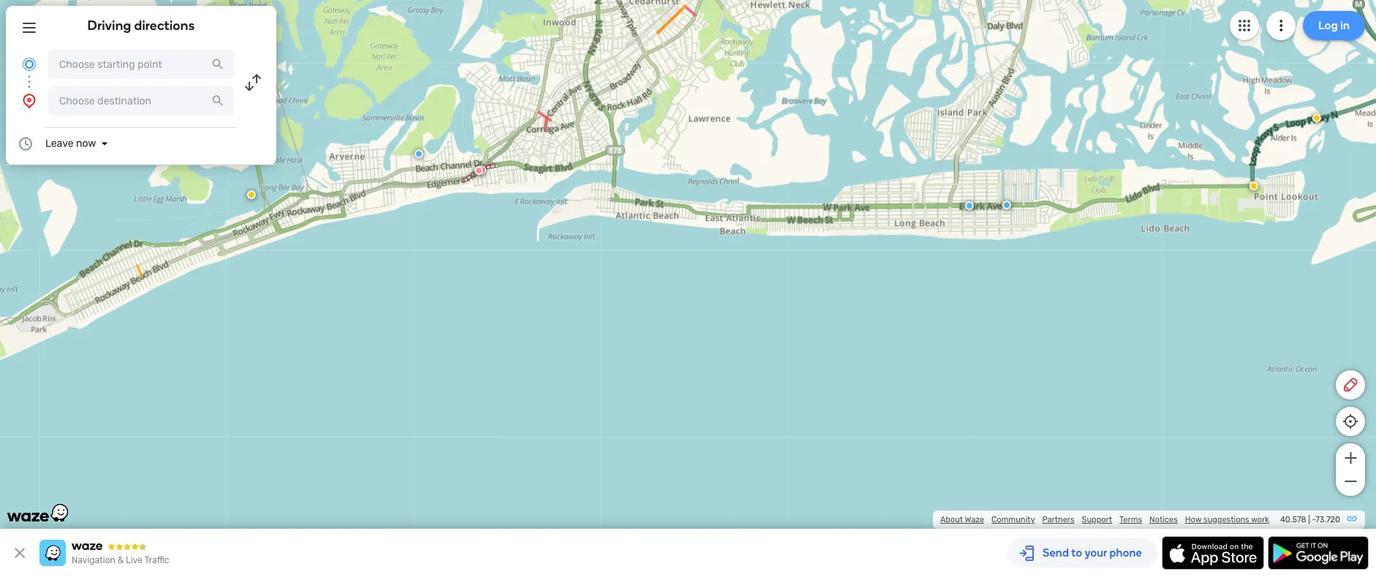 Task type: describe. For each thing, give the bounding box(es) containing it.
partners link
[[1043, 516, 1075, 525]]

navigation & live traffic
[[72, 556, 169, 566]]

40.578 | -73.720
[[1281, 516, 1341, 525]]

Choose starting point text field
[[48, 50, 234, 79]]

waze
[[965, 516, 985, 525]]

-
[[1313, 516, 1316, 525]]

community link
[[992, 516, 1036, 525]]

about waze link
[[941, 516, 985, 525]]

about
[[941, 516, 964, 525]]

directions
[[134, 18, 195, 34]]

0 horizontal spatial hazard image
[[1250, 182, 1259, 191]]

suggestions
[[1204, 516, 1250, 525]]

terms
[[1120, 516, 1143, 525]]

zoom in image
[[1342, 450, 1360, 468]]

clock image
[[17, 135, 34, 153]]

Choose destination text field
[[48, 86, 234, 116]]

support link
[[1083, 516, 1113, 525]]

0 vertical spatial hazard image
[[1313, 114, 1322, 123]]

0 horizontal spatial police image
[[966, 202, 974, 210]]

police image
[[415, 150, 424, 158]]

how
[[1186, 516, 1202, 525]]

1 horizontal spatial police image
[[1003, 201, 1012, 210]]

community
[[992, 516, 1036, 525]]



Task type: locate. For each thing, give the bounding box(es) containing it.
hazard image
[[1313, 114, 1322, 123], [1250, 182, 1259, 191]]

road closed image
[[478, 166, 486, 175], [475, 167, 484, 175]]

work
[[1252, 516, 1270, 525]]

|
[[1309, 516, 1311, 525]]

terms link
[[1120, 516, 1143, 525]]

73.720
[[1316, 516, 1341, 525]]

1 vertical spatial hazard image
[[1250, 182, 1259, 191]]

zoom out image
[[1342, 473, 1360, 491]]

notices link
[[1150, 516, 1179, 525]]

leave now
[[45, 138, 96, 150]]

location image
[[20, 92, 38, 110]]

leave
[[45, 138, 74, 150]]

link image
[[1347, 514, 1359, 525]]

notices
[[1150, 516, 1179, 525]]

pencil image
[[1343, 377, 1360, 394]]

support
[[1083, 516, 1113, 525]]

traffic
[[144, 556, 169, 566]]

navigation
[[72, 556, 116, 566]]

&
[[118, 556, 124, 566]]

live
[[126, 556, 143, 566]]

current location image
[[20, 56, 38, 73]]

how suggestions work link
[[1186, 516, 1270, 525]]

now
[[76, 138, 96, 150]]

hazard image
[[247, 191, 256, 199]]

about waze community partners support terms notices how suggestions work
[[941, 516, 1270, 525]]

x image
[[11, 545, 29, 563]]

police image
[[1003, 201, 1012, 210], [966, 202, 974, 210]]

driving
[[87, 18, 131, 34]]

driving directions
[[87, 18, 195, 34]]

1 horizontal spatial hazard image
[[1313, 114, 1322, 123]]

40.578
[[1281, 516, 1307, 525]]

partners
[[1043, 516, 1075, 525]]



Task type: vqa. For each thing, say whether or not it's contained in the screenshot.
the Driving
yes



